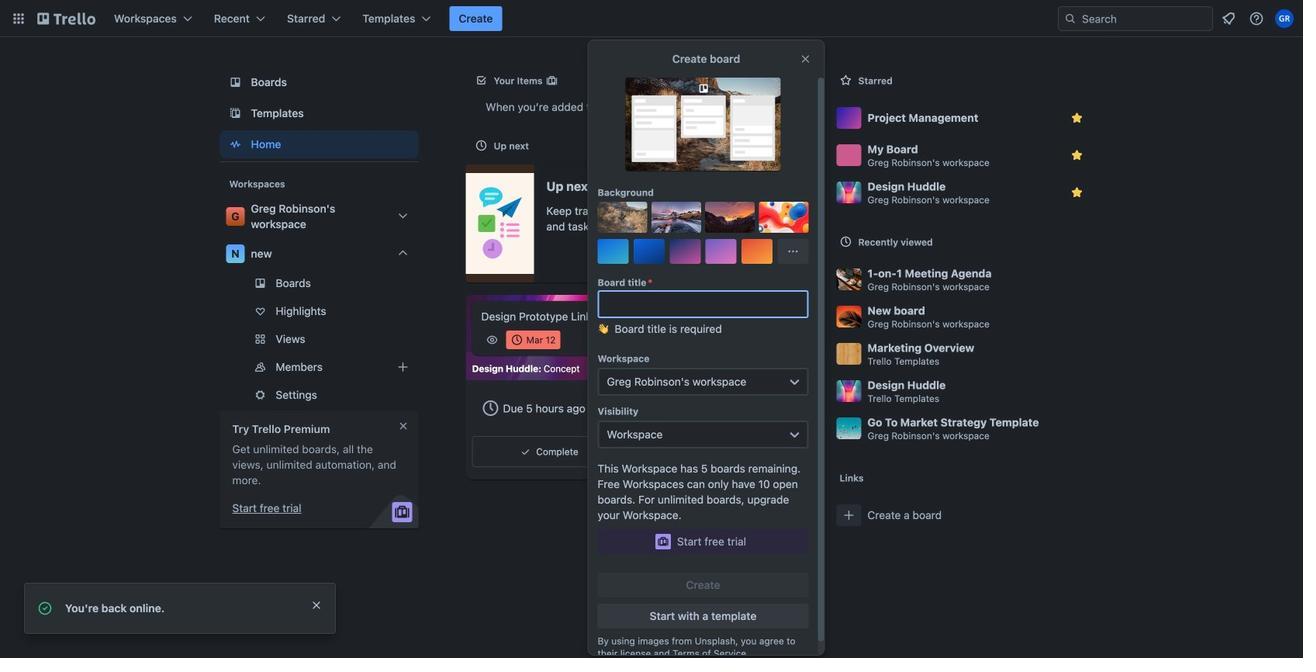 Task type: locate. For each thing, give the bounding box(es) containing it.
greg robinson (gregrobinson96) image
[[1276, 9, 1294, 28]]

0 notifications image
[[1220, 9, 1239, 28]]

close popover image
[[800, 53, 812, 65]]

click to unstar my board. it will be removed from your starred list. image
[[1070, 147, 1085, 163]]

board image
[[226, 73, 245, 92]]

None text field
[[598, 290, 809, 318]]

click to unstar design huddle . it will be removed from your starred list. image
[[1070, 185, 1085, 200]]

open information menu image
[[1249, 11, 1265, 26]]

custom image image
[[617, 211, 629, 224]]

alert
[[0, 549, 303, 633]]

Search field
[[1077, 7, 1213, 30]]



Task type: describe. For each thing, give the bounding box(es) containing it.
back to home image
[[37, 6, 95, 31]]

template board image
[[226, 104, 245, 123]]

wave image
[[598, 321, 609, 343]]

search image
[[1065, 12, 1077, 25]]

primary element
[[0, 0, 1304, 37]]

click to unstar project management. it will be removed from your starred list. image
[[1070, 110, 1085, 126]]

home image
[[226, 135, 245, 154]]

add image
[[394, 358, 412, 376]]



Task type: vqa. For each thing, say whether or not it's contained in the screenshot.
Barb Dwyer (Barbdwyer3) icon
no



